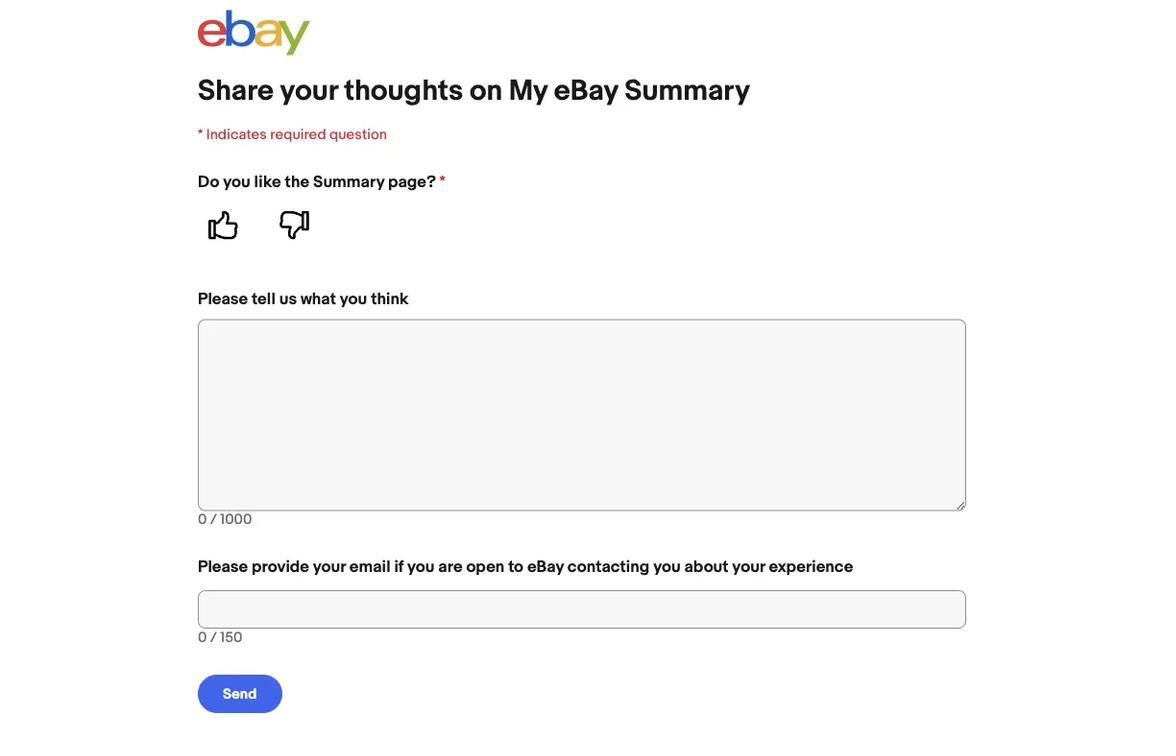 Task type: describe. For each thing, give the bounding box(es) containing it.
1 vertical spatial summary
[[313, 172, 384, 193]]

do you like the summary page? *
[[198, 172, 446, 193]]

you right if
[[407, 558, 435, 578]]

1 vertical spatial ebay
[[527, 558, 564, 578]]

tell
[[252, 289, 276, 309]]

page?
[[388, 172, 436, 193]]

please tell us what you think
[[198, 289, 409, 309]]

you right do
[[223, 172, 251, 193]]

0 vertical spatial *
[[198, 126, 203, 144]]

to
[[508, 558, 524, 578]]

what
[[301, 289, 336, 309]]

send
[[220, 686, 257, 703]]

1000
[[220, 512, 252, 529]]

about
[[684, 558, 729, 578]]

your up the required
[[280, 74, 338, 108]]

you right what
[[340, 289, 367, 309]]

my
[[509, 74, 548, 108]]

0 for 0 / 150
[[198, 629, 207, 646]]

Please tell us what you think text field
[[198, 319, 966, 512]]

1 vertical spatial *
[[440, 172, 446, 193]]

please for please tell us what you think
[[198, 289, 248, 309]]

think
[[371, 289, 409, 309]]

open
[[466, 558, 505, 578]]

provide
[[252, 558, 309, 578]]

/ for 1000
[[210, 512, 217, 529]]

on
[[470, 74, 502, 108]]



Task type: vqa. For each thing, say whether or not it's contained in the screenshot.
the leftmost .
no



Task type: locate. For each thing, give the bounding box(es) containing it.
ebay right my
[[554, 74, 618, 108]]

/
[[210, 512, 217, 529], [210, 629, 217, 646]]

summary
[[624, 74, 750, 108], [313, 172, 384, 193]]

/ left 1000 at the left bottom of page
[[210, 512, 217, 529]]

if
[[394, 558, 404, 578]]

required
[[270, 126, 326, 144]]

your
[[280, 74, 338, 108], [313, 558, 346, 578], [732, 558, 765, 578]]

2 / from the top
[[210, 629, 217, 646]]

experience
[[769, 558, 853, 578]]

send button
[[198, 675, 282, 714]]

None email field
[[198, 591, 966, 629]]

1 please from the top
[[198, 289, 248, 309]]

question
[[329, 126, 387, 144]]

2 please from the top
[[198, 558, 248, 578]]

0 for 0 / 1000
[[198, 512, 207, 529]]

your right about on the right bottom of the page
[[732, 558, 765, 578]]

please provide your email if you are open to ebay contacting you about your experience
[[198, 558, 853, 578]]

share your thoughts on my ebay summary main content
[[198, 74, 966, 714]]

email
[[349, 558, 391, 578]]

1 vertical spatial please
[[198, 558, 248, 578]]

the
[[285, 172, 309, 193]]

you
[[223, 172, 251, 193], [340, 289, 367, 309], [407, 558, 435, 578], [653, 558, 681, 578]]

share
[[198, 74, 274, 108]]

do
[[198, 172, 219, 193]]

us
[[279, 289, 297, 309]]

contacting
[[568, 558, 650, 578]]

0 vertical spatial ebay
[[554, 74, 618, 108]]

* left indicates
[[198, 126, 203, 144]]

*
[[198, 126, 203, 144], [440, 172, 446, 193]]

0 left 1000 at the left bottom of page
[[198, 512, 207, 529]]

1 0 from the top
[[198, 512, 207, 529]]

* right page?
[[440, 172, 446, 193]]

1 horizontal spatial summary
[[624, 74, 750, 108]]

share your thoughts on my ebay summary
[[198, 74, 750, 108]]

0 vertical spatial /
[[210, 512, 217, 529]]

please left tell at the left
[[198, 289, 248, 309]]

are
[[438, 558, 463, 578]]

you left about on the right bottom of the page
[[653, 558, 681, 578]]

0 horizontal spatial summary
[[313, 172, 384, 193]]

1 vertical spatial /
[[210, 629, 217, 646]]

like
[[254, 172, 281, 193]]

0
[[198, 512, 207, 529], [198, 629, 207, 646]]

ebay right to
[[527, 558, 564, 578]]

ebay
[[554, 74, 618, 108], [527, 558, 564, 578]]

1 / from the top
[[210, 512, 217, 529]]

please down 0 / 1000
[[198, 558, 248, 578]]

1 vertical spatial 0
[[198, 629, 207, 646]]

0 / 1000
[[198, 512, 252, 529]]

0 horizontal spatial *
[[198, 126, 203, 144]]

please
[[198, 289, 248, 309], [198, 558, 248, 578]]

* indicates required question
[[198, 126, 387, 144]]

0 / 150
[[198, 629, 242, 646]]

150
[[220, 629, 242, 646]]

please for please provide your email if you are open to ebay contacting you about your experience
[[198, 558, 248, 578]]

0 vertical spatial 0
[[198, 512, 207, 529]]

thoughts
[[344, 74, 463, 108]]

0 left 150
[[198, 629, 207, 646]]

your left the email
[[313, 558, 346, 578]]

0 vertical spatial please
[[198, 289, 248, 309]]

0 vertical spatial summary
[[624, 74, 750, 108]]

indicates
[[206, 126, 267, 144]]

2 0 from the top
[[198, 629, 207, 646]]

1 horizontal spatial *
[[440, 172, 446, 193]]

/ left 150
[[210, 629, 217, 646]]

/ for 150
[[210, 629, 217, 646]]



